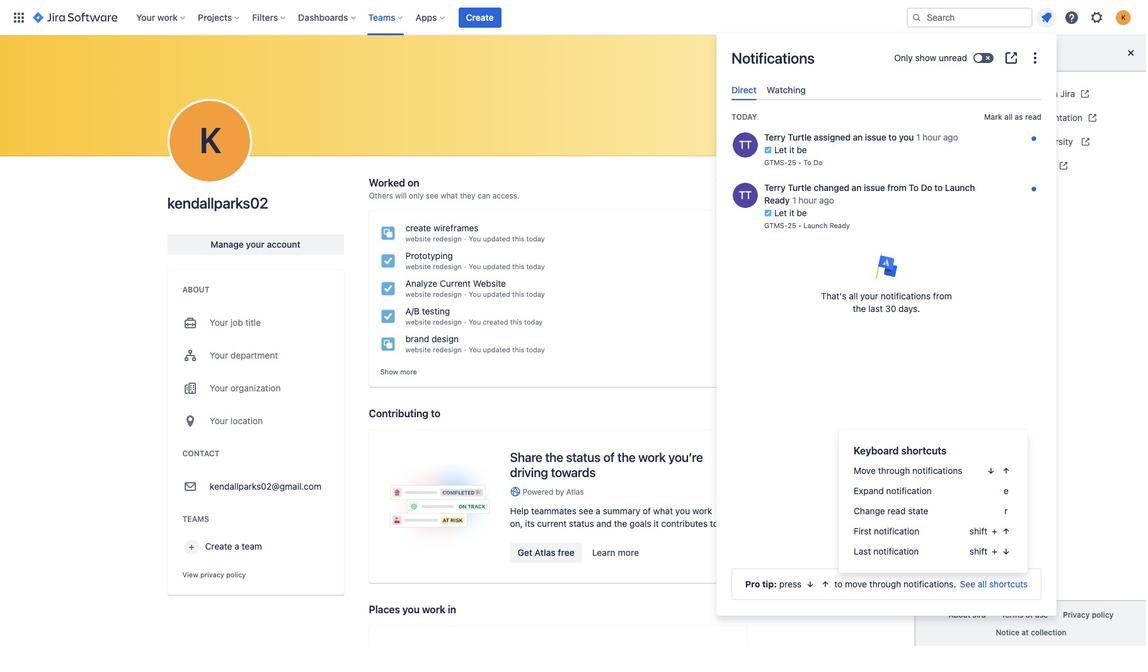 Task type: vqa. For each thing, say whether or not it's contained in the screenshot.
Unassigned icon on the bottom left of the page
no



Task type: describe. For each thing, give the bounding box(es) containing it.
contributing to
[[369, 408, 441, 419]]

out
[[969, 88, 983, 99]]

more image
[[1028, 50, 1043, 66]]

feedback
[[970, 184, 1008, 195]]

your job title
[[210, 317, 261, 328]]

2 arrow up image from the top
[[1002, 526, 1012, 537]]

design
[[432, 334, 459, 344]]

browse complete documentation link
[[927, 106, 1137, 130]]

apps
[[416, 12, 437, 22]]

dashboards button
[[294, 7, 361, 27]]

learn for learn more
[[592, 547, 616, 558]]

0 vertical spatial in
[[1051, 88, 1059, 99]]

work right places
[[422, 604, 446, 615]]

title
[[246, 317, 261, 328]]

0 horizontal spatial to
[[431, 408, 441, 419]]

your work
[[136, 12, 178, 22]]

create for create a team
[[205, 541, 232, 552]]

2 website from the top
[[406, 262, 431, 270]]

unread
[[939, 52, 968, 63]]

see
[[961, 579, 976, 589]]

arrow up image
[[821, 579, 831, 589]]

you updated this today for design
[[469, 345, 545, 354]]

read inside button
[[1026, 112, 1042, 122]]

direct
[[732, 84, 757, 95]]

1 vertical spatial teams
[[183, 514, 209, 524]]

worked on
[[369, 177, 420, 189]]

primary element
[[8, 0, 897, 35]]

shift for first notification
[[970, 526, 988, 537]]

and
[[597, 518, 612, 529]]

2 horizontal spatial jira
[[1061, 88, 1076, 99]]

terms of use
[[1002, 610, 1049, 620]]

website
[[473, 278, 506, 289]]

notification for expand notification
[[887, 485, 932, 496]]

documentation
[[1022, 112, 1083, 123]]

change
[[854, 506, 886, 516]]

expand
[[854, 485, 884, 496]]

watching
[[767, 84, 806, 95]]

account
[[267, 239, 301, 250]]

move through notifications
[[854, 465, 963, 476]]

kendallparks02
[[167, 194, 268, 212]]

get
[[518, 547, 533, 558]]

expand notification
[[854, 485, 932, 496]]

view all link
[[716, 177, 747, 188]]

0 vertical spatial atlas
[[567, 487, 584, 497]]

work inside popup button
[[158, 12, 178, 22]]

terms
[[1002, 610, 1024, 620]]

more for learn more
[[618, 547, 639, 558]]

help for help
[[1021, 47, 1043, 59]]

notifications inside that's all your notifications from the last 30 days.
[[881, 291, 931, 302]]

2 you from the top
[[469, 262, 481, 270]]

to.
[[710, 518, 721, 529]]

teams inside dropdown button
[[369, 12, 396, 22]]

of inside help teammates see a summary of what you work on, its current status and the goals it contributes to.
[[643, 506, 651, 516]]

banner containing your work
[[0, 0, 1147, 35]]

updated for brand design
[[483, 345, 511, 354]]

only show unread
[[895, 52, 968, 63]]

find out what's changed in jira link
[[927, 82, 1137, 106]]

can
[[478, 191, 491, 200]]

as
[[1015, 112, 1024, 122]]

of inside share the status of the work you're driving towards
[[604, 450, 615, 464]]

give feedback about jira
[[949, 184, 1051, 195]]

dashboards
[[298, 12, 348, 22]]

redesign for design
[[433, 345, 462, 354]]

website redesign for testing
[[406, 318, 462, 326]]

show
[[916, 52, 937, 63]]

worked
[[369, 177, 405, 189]]

give
[[949, 184, 968, 195]]

state
[[909, 506, 929, 516]]

current
[[440, 278, 471, 289]]

with
[[975, 136, 992, 147]]

view for view privacy policy
[[183, 571, 198, 579]]

learn with atlassian university link
[[927, 130, 1137, 154]]

team
[[242, 541, 262, 552]]

1 vertical spatial notifications
[[913, 465, 963, 476]]

work inside share the status of the work you're driving towards
[[639, 450, 666, 464]]

status inside help teammates see a summary of what you work on, its current status and the goals it contributes to.
[[569, 518, 594, 529]]

university
[[1033, 136, 1074, 147]]

r
[[1005, 506, 1008, 516]]

location
[[231, 415, 263, 426]]

manage your account
[[211, 239, 301, 250]]

profile image actions image
[[202, 134, 217, 149]]

teammates
[[532, 506, 577, 516]]

analyze
[[406, 278, 438, 289]]

first
[[854, 526, 872, 537]]

notification for last notification
[[874, 546, 919, 557]]

shift + for first notification
[[970, 526, 998, 537]]

powered by atlas link
[[510, 487, 727, 497]]

filters button
[[249, 7, 291, 27]]

website for analyze
[[406, 290, 431, 298]]

you updated this today for wireframes
[[469, 235, 545, 243]]

Search field
[[907, 7, 1033, 27]]

the up "powered by atlas" link at the bottom
[[618, 450, 636, 464]]

redesign for wireframes
[[433, 235, 462, 243]]

to inside notifications dialog
[[835, 579, 843, 589]]

your for your location
[[210, 415, 228, 426]]

tab list inside notifications dialog
[[727, 79, 1047, 100]]

your location
[[210, 415, 263, 426]]

your for your organization
[[210, 383, 228, 393]]

a inside button
[[235, 541, 239, 552]]

kendallparks02@gmail.com
[[210, 481, 322, 492]]

browse complete documentation
[[949, 112, 1083, 123]]

more information about this user image
[[732, 131, 760, 159]]

1 horizontal spatial policy
[[1093, 610, 1114, 620]]

changed
[[1014, 88, 1049, 99]]

today for design
[[527, 345, 545, 354]]

manage
[[211, 239, 244, 250]]

0 horizontal spatial in
[[448, 604, 456, 615]]

access.
[[493, 191, 520, 200]]

summary
[[603, 506, 641, 516]]

0 vertical spatial what
[[441, 191, 458, 200]]

see all shortcuts button
[[961, 578, 1028, 591]]

close image
[[1124, 45, 1139, 61]]

job
[[231, 317, 243, 328]]

your work button
[[133, 7, 190, 27]]

last notification
[[854, 546, 919, 557]]

notifications dialog
[[717, 33, 1057, 616]]

you inside help teammates see a summary of what you work on, its current status and the goals it contributes to.
[[676, 506, 691, 516]]

move
[[845, 579, 868, 589]]

work inside help teammates see a summary of what you work on, its current status and the goals it contributes to.
[[693, 506, 713, 516]]

driving
[[510, 465, 548, 480]]

appswitcher icon image
[[11, 10, 26, 25]]

to move through notifications.
[[835, 579, 957, 589]]

this for testing
[[510, 318, 523, 326]]

pro
[[746, 579, 761, 589]]

current
[[537, 518, 567, 529]]

today for current
[[527, 290, 545, 298]]

shortcuts inside "button"
[[990, 579, 1028, 589]]

notifications
[[732, 49, 815, 67]]

website redesign for wireframes
[[406, 235, 462, 243]]

2 redesign from the top
[[433, 262, 462, 270]]

all for view
[[738, 177, 747, 188]]

view privacy policy
[[183, 571, 246, 579]]

0 horizontal spatial see
[[426, 191, 439, 200]]

atlassian
[[994, 136, 1031, 147]]

updated for analyze current website
[[483, 290, 511, 298]]

mark
[[985, 112, 1003, 122]]

this for current
[[513, 290, 525, 298]]

about for about jira
[[949, 610, 971, 620]]

a inside help teammates see a summary of what you work on, its current status and the goals it contributes to.
[[596, 506, 601, 516]]

redesign for testing
[[433, 318, 462, 326]]

see inside help teammates see a summary of what you work on, its current status and the goals it contributes to.
[[579, 506, 594, 516]]

today for wireframes
[[527, 235, 545, 243]]

website redesign for design
[[406, 345, 462, 354]]

learn more
[[592, 547, 639, 558]]

0 horizontal spatial policy
[[226, 571, 246, 579]]

powered
[[523, 487, 554, 497]]

they
[[460, 191, 476, 200]]

complete
[[982, 112, 1020, 123]]

keyboard shortcuts
[[854, 445, 947, 456]]



Task type: locate. For each thing, give the bounding box(es) containing it.
you updated this today down access.
[[469, 235, 545, 243]]

brand
[[406, 334, 429, 344]]

arrow up image down r
[[1002, 526, 1012, 537]]

work up to.
[[693, 506, 713, 516]]

0 horizontal spatial what
[[441, 191, 458, 200]]

see right teammates
[[579, 506, 594, 516]]

search image
[[912, 12, 922, 22]]

change read state
[[854, 506, 929, 516]]

1 shift from the top
[[970, 526, 988, 537]]

1 vertical spatial see
[[579, 506, 594, 516]]

0 vertical spatial teams
[[369, 12, 396, 22]]

about inside button
[[949, 610, 971, 620]]

goals
[[630, 518, 652, 529]]

show more link
[[380, 367, 417, 377]]

0 vertical spatial learn
[[949, 136, 972, 147]]

1 vertical spatial +
[[993, 546, 998, 557]]

redesign down 'current'
[[433, 290, 462, 298]]

3 website from the top
[[406, 290, 431, 298]]

1 vertical spatial a
[[235, 541, 239, 552]]

0 vertical spatial of
[[604, 450, 615, 464]]

1 vertical spatial you
[[403, 604, 420, 615]]

jira right "about"
[[1036, 184, 1051, 195]]

the up towards
[[546, 450, 564, 464]]

you for wireframes
[[469, 235, 481, 243]]

tab list
[[727, 79, 1047, 100]]

website redesign for current
[[406, 290, 462, 298]]

arrow up image right arrow down icon
[[1002, 466, 1012, 476]]

2 horizontal spatial of
[[1026, 610, 1034, 620]]

atlas right by
[[567, 487, 584, 497]]

keyboard
[[854, 445, 899, 456]]

shift for last notification
[[970, 546, 988, 557]]

you down wireframes
[[469, 235, 481, 243]]

1 vertical spatial read
[[888, 506, 906, 516]]

your for your department
[[210, 350, 228, 361]]

1 horizontal spatial a
[[596, 506, 601, 516]]

1 redesign from the top
[[433, 235, 462, 243]]

jira inside button
[[973, 610, 987, 620]]

1 horizontal spatial your
[[861, 291, 879, 302]]

website redesign down prototyping
[[406, 262, 462, 270]]

share the status of the work you're driving towards
[[510, 450, 703, 480]]

website down create
[[406, 235, 431, 243]]

show
[[380, 368, 398, 376]]

this for design
[[513, 345, 525, 354]]

3 you from the top
[[469, 290, 481, 298]]

e
[[1004, 485, 1009, 496]]

1 horizontal spatial arrow down image
[[1002, 547, 1012, 557]]

policy right privacy
[[226, 571, 246, 579]]

notification down first notification
[[874, 546, 919, 557]]

you up website
[[469, 262, 481, 270]]

3 you updated this today from the top
[[469, 290, 545, 298]]

to right arrow up icon
[[835, 579, 843, 589]]

notifications image
[[1040, 10, 1055, 25]]

4 website from the top
[[406, 318, 431, 326]]

all inside that's all your notifications from the last 30 days.
[[849, 291, 858, 302]]

website redesign down testing
[[406, 318, 462, 326]]

website down a/b at the left
[[406, 318, 431, 326]]

this for wireframes
[[513, 235, 525, 243]]

1 horizontal spatial create
[[466, 12, 494, 22]]

1 horizontal spatial jira
[[1036, 184, 1051, 195]]

notifications down keyboard shortcuts at the right of the page
[[913, 465, 963, 476]]

it
[[654, 518, 659, 529]]

1 you updated this today from the top
[[469, 235, 545, 243]]

you updated this today down you created this today
[[469, 345, 545, 354]]

work left projects
[[158, 12, 178, 22]]

notification
[[887, 485, 932, 496], [874, 526, 920, 537], [874, 546, 919, 557]]

all inside mark all as read button
[[1005, 112, 1013, 122]]

press
[[780, 579, 802, 589]]

only
[[409, 191, 424, 200]]

places you work in
[[369, 604, 456, 615]]

see all shortcuts
[[961, 579, 1028, 589]]

0 horizontal spatial atlas
[[535, 547, 556, 558]]

the down summary
[[614, 518, 628, 529]]

arrow down image left arrow up icon
[[806, 579, 816, 589]]

policy right "privacy"
[[1093, 610, 1114, 620]]

3 redesign from the top
[[433, 290, 462, 298]]

arrow down image
[[1002, 547, 1012, 557], [806, 579, 816, 589]]

what
[[441, 191, 458, 200], [654, 506, 673, 516]]

by
[[556, 487, 564, 497]]

0 vertical spatial policy
[[226, 571, 246, 579]]

help right the open notifications in a new tab image
[[1021, 47, 1043, 59]]

shortcuts up move through notifications
[[902, 445, 947, 456]]

of up goals at the bottom right of page
[[643, 506, 651, 516]]

manage your account link
[[167, 235, 344, 255]]

more information about this user image
[[732, 182, 760, 210]]

1 vertical spatial more
[[618, 547, 639, 558]]

find
[[949, 88, 967, 99]]

notice at collection
[[996, 628, 1067, 637]]

1 vertical spatial notification
[[874, 526, 920, 537]]

1 updated from the top
[[483, 235, 511, 243]]

a/b
[[406, 306, 420, 316]]

redesign up 'current'
[[433, 262, 462, 270]]

learn inside button
[[592, 547, 616, 558]]

5 you from the top
[[469, 345, 481, 354]]

0 vertical spatial through
[[879, 465, 911, 476]]

5 website from the top
[[406, 345, 431, 354]]

you created this today
[[469, 318, 543, 326]]

0 horizontal spatial you
[[403, 604, 420, 615]]

0 vertical spatial +
[[993, 526, 998, 537]]

shift
[[970, 526, 988, 537], [970, 546, 988, 557]]

privacy
[[200, 571, 224, 579]]

shortcuts up terms
[[990, 579, 1028, 589]]

you down you created this today
[[469, 345, 481, 354]]

create wireframes
[[406, 223, 479, 233]]

0 horizontal spatial learn
[[592, 547, 616, 558]]

more right show
[[400, 368, 417, 376]]

2 you updated this today from the top
[[469, 262, 545, 270]]

notice
[[996, 628, 1020, 637]]

0 horizontal spatial help
[[510, 506, 529, 516]]

1 vertical spatial policy
[[1093, 610, 1114, 620]]

1 shift + from the top
[[970, 526, 998, 537]]

view left privacy
[[183, 571, 198, 579]]

1 horizontal spatial view
[[716, 177, 736, 188]]

0 horizontal spatial about
[[183, 285, 210, 294]]

what inside help teammates see a summary of what you work on, its current status and the goals it contributes to.
[[654, 506, 673, 516]]

you for testing
[[469, 318, 481, 326]]

help inside help teammates see a summary of what you work on, its current status and the goals it contributes to.
[[510, 506, 529, 516]]

create
[[466, 12, 494, 22], [205, 541, 232, 552]]

today
[[732, 112, 758, 121]]

all right see
[[978, 579, 987, 589]]

1 vertical spatial of
[[643, 506, 651, 516]]

all for mark
[[1005, 112, 1013, 122]]

view
[[716, 177, 736, 188], [183, 571, 198, 579]]

see right only
[[426, 191, 439, 200]]

5 website redesign from the top
[[406, 345, 462, 354]]

you left created
[[469, 318, 481, 326]]

shift + for last notification
[[970, 546, 998, 557]]

2 shift from the top
[[970, 546, 988, 557]]

2 updated from the top
[[483, 262, 511, 270]]

0 horizontal spatial of
[[604, 450, 615, 464]]

website for a/b
[[406, 318, 431, 326]]

find out what's changed in jira
[[949, 88, 1076, 99]]

you updated this today for current
[[469, 290, 545, 298]]

department
[[231, 350, 278, 361]]

more for show more
[[400, 368, 417, 376]]

you
[[676, 506, 691, 516], [403, 604, 420, 615]]

notifications
[[881, 291, 931, 302], [913, 465, 963, 476]]

move
[[854, 465, 876, 476]]

2 vertical spatial jira
[[973, 610, 987, 620]]

create a team button
[[183, 535, 329, 560]]

you right places
[[403, 604, 420, 615]]

0 horizontal spatial shortcuts
[[902, 445, 947, 456]]

jira down see
[[973, 610, 987, 620]]

create right apps popup button
[[466, 12, 494, 22]]

help for help teammates see a summary of what you work on, its current status and the goals it contributes to.
[[510, 506, 529, 516]]

website for brand
[[406, 345, 431, 354]]

today for testing
[[525, 318, 543, 326]]

2 shift + from the top
[[970, 546, 998, 557]]

30
[[886, 303, 897, 314]]

create
[[406, 223, 431, 233]]

group containing get atlas free
[[510, 543, 647, 563]]

created
[[483, 318, 508, 326]]

1 horizontal spatial more
[[618, 547, 639, 558]]

1 vertical spatial shortcuts
[[990, 579, 1028, 589]]

1 horizontal spatial read
[[1026, 112, 1042, 122]]

updated
[[483, 235, 511, 243], [483, 262, 511, 270], [483, 290, 511, 298], [483, 345, 511, 354]]

4 updated from the top
[[483, 345, 511, 354]]

learn more button
[[585, 543, 647, 563]]

1 website redesign from the top
[[406, 235, 462, 243]]

+ for last notification
[[993, 546, 998, 557]]

website down brand
[[406, 345, 431, 354]]

website redesign down the create wireframes
[[406, 235, 462, 243]]

website redesign
[[406, 235, 462, 243], [406, 262, 462, 270], [406, 290, 462, 298], [406, 318, 462, 326], [406, 345, 462, 354]]

teams up create a team
[[183, 514, 209, 524]]

status left and
[[569, 518, 594, 529]]

0 horizontal spatial read
[[888, 506, 906, 516]]

0 vertical spatial status
[[566, 450, 601, 464]]

your inside popup button
[[136, 12, 155, 22]]

arrow down image
[[987, 466, 997, 476]]

redesign for current
[[433, 290, 462, 298]]

notifications up days.
[[881, 291, 931, 302]]

2 + from the top
[[993, 546, 998, 557]]

apps button
[[412, 7, 450, 27]]

all for that's
[[849, 291, 858, 302]]

0 vertical spatial view
[[716, 177, 736, 188]]

0 horizontal spatial arrow down image
[[806, 579, 816, 589]]

what up it
[[654, 506, 673, 516]]

banner
[[0, 0, 1147, 35]]

jira up documentation
[[1061, 88, 1076, 99]]

jira software image
[[33, 10, 117, 25], [33, 10, 117, 25]]

0 horizontal spatial a
[[235, 541, 239, 552]]

4 you updated this today from the top
[[469, 345, 545, 354]]

0 horizontal spatial create
[[205, 541, 232, 552]]

1 vertical spatial atlas
[[535, 547, 556, 558]]

atlas right get
[[535, 547, 556, 558]]

about for about
[[183, 285, 210, 294]]

you for current
[[469, 290, 481, 298]]

your inside that's all your notifications from the last 30 days.
[[861, 291, 879, 302]]

teams button
[[365, 7, 408, 27]]

more down goals at the bottom right of page
[[618, 547, 639, 558]]

create for create
[[466, 12, 494, 22]]

your department
[[210, 350, 278, 361]]

through up expand notification
[[879, 465, 911, 476]]

0 horizontal spatial view
[[183, 571, 198, 579]]

website down analyze
[[406, 290, 431, 298]]

notification for first notification
[[874, 526, 920, 537]]

work left you're
[[639, 450, 666, 464]]

last
[[854, 546, 872, 557]]

1 horizontal spatial help
[[1021, 47, 1043, 59]]

you down website
[[469, 290, 481, 298]]

status up towards
[[566, 450, 601, 464]]

2 vertical spatial of
[[1026, 610, 1034, 620]]

its
[[525, 518, 535, 529]]

you updated this today up website
[[469, 262, 545, 270]]

+ for first notification
[[993, 526, 998, 537]]

analyze current website
[[406, 278, 506, 289]]

a left team
[[235, 541, 239, 552]]

1 horizontal spatial to
[[835, 579, 843, 589]]

atlas
[[567, 487, 584, 497], [535, 547, 556, 558]]

get atlas free
[[518, 547, 575, 558]]

1 vertical spatial shift +
[[970, 546, 998, 557]]

of left use
[[1026, 610, 1034, 620]]

the left last
[[853, 303, 867, 314]]

0 horizontal spatial your
[[246, 239, 265, 250]]

1 + from the top
[[993, 526, 998, 537]]

1 vertical spatial through
[[870, 579, 902, 589]]

learn left with
[[949, 136, 972, 147]]

a up and
[[596, 506, 601, 516]]

help
[[1021, 47, 1043, 59], [510, 506, 529, 516]]

1 vertical spatial help
[[510, 506, 529, 516]]

0 horizontal spatial teams
[[183, 514, 209, 524]]

help up the on,
[[510, 506, 529, 516]]

3 updated from the top
[[483, 290, 511, 298]]

0 vertical spatial help
[[1021, 47, 1043, 59]]

website redesign down brand design
[[406, 345, 462, 354]]

1 vertical spatial in
[[448, 604, 456, 615]]

privacy policy link
[[1056, 607, 1122, 624]]

website for create
[[406, 235, 431, 243]]

updated up website
[[483, 262, 511, 270]]

redesign down design
[[433, 345, 462, 354]]

the inside help teammates see a summary of what you work on, its current status and the goals it contributes to.
[[614, 518, 628, 529]]

1 horizontal spatial shortcuts
[[990, 579, 1028, 589]]

more inside button
[[618, 547, 639, 558]]

1 vertical spatial view
[[183, 571, 198, 579]]

your up last
[[861, 291, 879, 302]]

all inside see all shortcuts "button"
[[978, 579, 987, 589]]

0 vertical spatial see
[[426, 191, 439, 200]]

0 vertical spatial about
[[183, 285, 210, 294]]

to right contributing
[[431, 408, 441, 419]]

1 horizontal spatial you
[[676, 506, 691, 516]]

all right that's
[[849, 291, 858, 302]]

give feedback about jira link
[[927, 178, 1137, 201]]

0 vertical spatial read
[[1026, 112, 1042, 122]]

learn for learn with atlassian university
[[949, 136, 972, 147]]

redesign down the create wireframes
[[433, 235, 462, 243]]

a/b testing
[[406, 306, 450, 316]]

settings image
[[1090, 10, 1105, 25]]

status
[[566, 450, 601, 464], [569, 518, 594, 529]]

updated down website
[[483, 290, 511, 298]]

read down expand notification
[[888, 506, 906, 516]]

tab list containing direct
[[727, 79, 1047, 100]]

updated for prototyping
[[483, 262, 511, 270]]

0 vertical spatial shift
[[970, 526, 988, 537]]

group
[[510, 543, 647, 563]]

4 redesign from the top
[[433, 318, 462, 326]]

1 vertical spatial status
[[569, 518, 594, 529]]

4 website redesign from the top
[[406, 318, 462, 326]]

notification down move through notifications
[[887, 485, 932, 496]]

your for your job title
[[210, 317, 228, 328]]

you updated this today
[[469, 235, 545, 243], [469, 262, 545, 270], [469, 290, 545, 298], [469, 345, 545, 354]]

updated down access.
[[483, 235, 511, 243]]

atlas image
[[510, 487, 520, 497]]

0 horizontal spatial jira
[[973, 610, 987, 620]]

open notifications in a new tab image
[[1004, 50, 1019, 66]]

website redesign down analyze
[[406, 290, 462, 298]]

view down more information about this user icon
[[716, 177, 736, 188]]

1 you from the top
[[469, 235, 481, 243]]

1 horizontal spatial of
[[643, 506, 651, 516]]

0 vertical spatial a
[[596, 506, 601, 516]]

help image
[[1065, 10, 1080, 25]]

1 website from the top
[[406, 235, 431, 243]]

updated for create wireframes
[[483, 235, 511, 243]]

show more
[[380, 368, 417, 376]]

1 vertical spatial arrow down image
[[806, 579, 816, 589]]

0 vertical spatial notifications
[[881, 291, 931, 302]]

1 vertical spatial learn
[[592, 547, 616, 558]]

0 vertical spatial arrow down image
[[1002, 547, 1012, 557]]

0 vertical spatial arrow up image
[[1002, 466, 1012, 476]]

2 vertical spatial notification
[[874, 546, 919, 557]]

notifications.
[[904, 579, 957, 589]]

redesign down testing
[[433, 318, 462, 326]]

wireframes
[[434, 223, 479, 233]]

your profile and settings image
[[1117, 10, 1132, 25]]

your organization
[[210, 383, 281, 393]]

what left they
[[441, 191, 458, 200]]

1 horizontal spatial what
[[654, 506, 673, 516]]

brand design
[[406, 334, 459, 344]]

through right move
[[870, 579, 902, 589]]

1 horizontal spatial see
[[579, 506, 594, 516]]

learn with atlassian university
[[949, 136, 1076, 147]]

2 website redesign from the top
[[406, 262, 462, 270]]

1 arrow up image from the top
[[1002, 466, 1012, 476]]

more
[[400, 368, 417, 376], [618, 547, 639, 558]]

create inside primary element
[[466, 12, 494, 22]]

0 vertical spatial notification
[[887, 485, 932, 496]]

0 vertical spatial to
[[431, 408, 441, 419]]

view privacy policy link
[[183, 571, 246, 579]]

your
[[246, 239, 265, 250], [861, 291, 879, 302]]

3 website redesign from the top
[[406, 290, 462, 298]]

all down more information about this user icon
[[738, 177, 747, 188]]

notification down change read state
[[874, 526, 920, 537]]

to
[[431, 408, 441, 419], [835, 579, 843, 589]]

1 vertical spatial to
[[835, 579, 843, 589]]

0 vertical spatial shortcuts
[[902, 445, 947, 456]]

updated down created
[[483, 345, 511, 354]]

arrow up image
[[1002, 466, 1012, 476], [1002, 526, 1012, 537]]

4 you from the top
[[469, 318, 481, 326]]

status inside share the status of the work you're driving towards
[[566, 450, 601, 464]]

you updated this today down website
[[469, 290, 545, 298]]

all left as
[[1005, 112, 1013, 122]]

1 vertical spatial your
[[861, 291, 879, 302]]

last
[[869, 303, 883, 314]]

1 vertical spatial jira
[[1036, 184, 1051, 195]]

0 vertical spatial you
[[676, 506, 691, 516]]

mark all as read
[[985, 112, 1042, 122]]

browse
[[949, 112, 979, 123]]

contributing
[[369, 408, 429, 419]]

others
[[369, 191, 393, 200]]

1 horizontal spatial in
[[1051, 88, 1059, 99]]

today
[[527, 235, 545, 243], [527, 262, 545, 270], [527, 290, 545, 298], [525, 318, 543, 326], [527, 345, 545, 354]]

contact
[[183, 449, 220, 458]]

0 vertical spatial create
[[466, 12, 494, 22]]

read right as
[[1026, 112, 1042, 122]]

5 redesign from the top
[[433, 345, 462, 354]]

you for design
[[469, 345, 481, 354]]

atlas inside button
[[535, 547, 556, 558]]

view for view all
[[716, 177, 736, 188]]

0 vertical spatial jira
[[1061, 88, 1076, 99]]

0 vertical spatial your
[[246, 239, 265, 250]]

create up view privacy policy
[[205, 541, 232, 552]]

1 vertical spatial arrow up image
[[1002, 526, 1012, 537]]

your right manage
[[246, 239, 265, 250]]

learn down and
[[592, 547, 616, 558]]

teams left the apps
[[369, 12, 396, 22]]

you up contributes
[[676, 506, 691, 516]]

learn inside 'link'
[[949, 136, 972, 147]]

0 horizontal spatial more
[[400, 368, 417, 376]]

arrow down image up see all shortcuts
[[1002, 547, 1012, 557]]

0 vertical spatial shift +
[[970, 526, 998, 537]]

all for see
[[978, 579, 987, 589]]

1 horizontal spatial learn
[[949, 136, 972, 147]]

the inside that's all your notifications from the last 30 days.
[[853, 303, 867, 314]]

1 vertical spatial about
[[949, 610, 971, 620]]

that's
[[821, 291, 847, 302]]

use
[[1036, 610, 1049, 620]]

1 vertical spatial create
[[205, 541, 232, 552]]

website down prototyping
[[406, 262, 431, 270]]

from
[[934, 291, 953, 302]]

create button
[[459, 7, 502, 27]]

your for your work
[[136, 12, 155, 22]]

free
[[558, 547, 575, 558]]

of up "powered by atlas" link at the bottom
[[604, 450, 615, 464]]

1 horizontal spatial teams
[[369, 12, 396, 22]]

1 vertical spatial shift
[[970, 546, 988, 557]]



